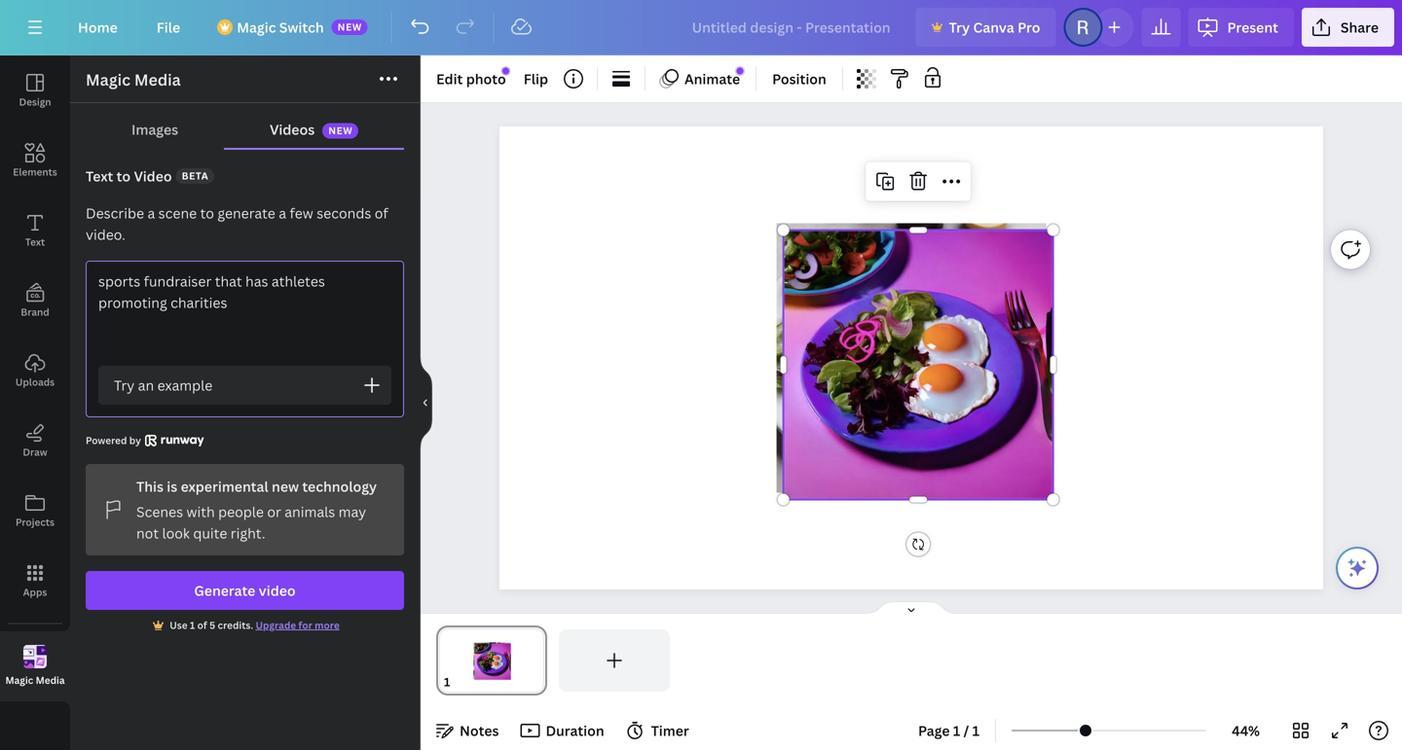 Task type: vqa. For each thing, say whether or not it's contained in the screenshot.
Effects dropdown button
no



Task type: locate. For each thing, give the bounding box(es) containing it.
timer button
[[620, 716, 697, 747]]

new
[[338, 20, 362, 34], [328, 124, 353, 138]]

not
[[136, 524, 159, 543]]

quite
[[193, 524, 227, 543]]

magic media button
[[0, 632, 70, 702]]

more
[[315, 619, 340, 633]]

44%
[[1232, 722, 1260, 741]]

0 vertical spatial to
[[117, 167, 131, 186]]

magic down the apps at left
[[5, 674, 33, 687]]

0 horizontal spatial magic media
[[5, 674, 65, 687]]

try for try an example
[[114, 376, 135, 395]]

0 horizontal spatial try
[[114, 376, 135, 395]]

of
[[375, 204, 388, 223], [197, 619, 207, 633]]

0 horizontal spatial media
[[36, 674, 65, 687]]

media down the apps at left
[[36, 674, 65, 687]]

0 vertical spatial magic
[[237, 18, 276, 37]]

canva assistant image
[[1346, 557, 1369, 580]]

try left 'an' at the bottom left of page
[[114, 376, 135, 395]]

1 horizontal spatial magic
[[86, 69, 131, 90]]

notes
[[460, 722, 499, 741]]

position
[[772, 70, 827, 88]]

flip button
[[516, 63, 556, 94]]

or
[[267, 503, 281, 522]]

1 horizontal spatial to
[[200, 204, 214, 223]]

a left few
[[279, 204, 286, 223]]

magic
[[237, 18, 276, 37], [86, 69, 131, 90], [5, 674, 33, 687]]

1 vertical spatial magic media
[[5, 674, 65, 687]]

1 vertical spatial text
[[25, 236, 45, 249]]

file
[[157, 18, 180, 37]]

1 for /
[[953, 722, 961, 741]]

1 right / on the bottom of page
[[973, 722, 980, 741]]

right.
[[231, 524, 265, 543]]

with
[[187, 503, 215, 522]]

new inside main menu bar
[[338, 20, 362, 34]]

timer
[[651, 722, 689, 741]]

page
[[918, 722, 950, 741]]

try
[[949, 18, 970, 37], [114, 376, 135, 395]]

try canva pro
[[949, 18, 1041, 37]]

0 vertical spatial magic media
[[86, 69, 181, 90]]

scenes
[[136, 503, 183, 522]]

new image inside 'edit photo' popup button
[[503, 67, 510, 75]]

seconds
[[317, 204, 371, 223]]

0 horizontal spatial new image
[[503, 67, 510, 75]]

share
[[1341, 18, 1379, 37]]

to left video
[[117, 167, 131, 186]]

pro
[[1018, 18, 1041, 37]]

1 vertical spatial new
[[328, 124, 353, 138]]

to right scene
[[200, 204, 214, 223]]

2 vertical spatial magic
[[5, 674, 33, 687]]

1 new image from the left
[[737, 67, 744, 75]]

try inside main menu bar
[[949, 18, 970, 37]]

upgrade
[[256, 619, 296, 633]]

experimental
[[181, 478, 269, 496]]

elements button
[[0, 126, 70, 196]]

1 horizontal spatial 1
[[953, 722, 961, 741]]

page 1 / 1
[[918, 722, 980, 741]]

new image for animate
[[737, 67, 744, 75]]

new image inside animate dropdown button
[[737, 67, 744, 75]]

1 vertical spatial magic
[[86, 69, 131, 90]]

look
[[162, 524, 190, 543]]

main menu bar
[[0, 0, 1402, 56]]

0 vertical spatial new
[[338, 20, 362, 34]]

draw button
[[0, 406, 70, 476]]

0 vertical spatial try
[[949, 18, 970, 37]]

a
[[147, 204, 155, 223], [279, 204, 286, 223]]

new right switch
[[338, 20, 362, 34]]

1 horizontal spatial new image
[[737, 67, 744, 75]]

media
[[134, 69, 181, 90], [36, 674, 65, 687]]

magic inside main menu bar
[[237, 18, 276, 37]]

text up brand button
[[25, 236, 45, 249]]

uploads button
[[0, 336, 70, 406]]

0 horizontal spatial 1
[[190, 619, 195, 633]]

0 vertical spatial text
[[86, 167, 113, 186]]

2 new image from the left
[[503, 67, 510, 75]]

/
[[964, 722, 969, 741]]

design
[[19, 95, 51, 109]]

text for text
[[25, 236, 45, 249]]

1 horizontal spatial of
[[375, 204, 388, 223]]

0 vertical spatial media
[[134, 69, 181, 90]]

new image left flip at the top of page
[[503, 67, 510, 75]]

text inside "button"
[[25, 236, 45, 249]]

new image
[[737, 67, 744, 75], [503, 67, 510, 75]]

magic left switch
[[237, 18, 276, 37]]

of left 5
[[197, 619, 207, 633]]

1 horizontal spatial try
[[949, 18, 970, 37]]

hide pages image
[[865, 601, 958, 617]]

1 left / on the bottom of page
[[953, 722, 961, 741]]

1 right use
[[190, 619, 195, 633]]

0 horizontal spatial text
[[25, 236, 45, 249]]

0 horizontal spatial to
[[117, 167, 131, 186]]

1 vertical spatial media
[[36, 674, 65, 687]]

1 vertical spatial try
[[114, 376, 135, 395]]

beta
[[182, 169, 209, 183]]

0 vertical spatial of
[[375, 204, 388, 223]]

new image down main menu bar
[[737, 67, 744, 75]]

try left canva
[[949, 18, 970, 37]]

videos
[[270, 120, 315, 139]]

generate video button
[[86, 572, 404, 611]]

few
[[290, 204, 313, 223]]

new right videos
[[328, 124, 353, 138]]

try an example
[[114, 376, 213, 395]]

switch
[[279, 18, 324, 37]]

Describe a scene to generate a few seconds of video. text field
[[87, 262, 403, 366]]

images
[[131, 120, 178, 139]]

media up images button
[[134, 69, 181, 90]]

runway logo image
[[145, 435, 204, 447]]

1 vertical spatial to
[[200, 204, 214, 223]]

1 horizontal spatial text
[[86, 167, 113, 186]]

draw
[[23, 446, 47, 459]]

0 horizontal spatial magic
[[5, 674, 33, 687]]

44% button
[[1215, 716, 1278, 747]]

to
[[117, 167, 131, 186], [200, 204, 214, 223]]

text up "describe"
[[86, 167, 113, 186]]

2 horizontal spatial magic
[[237, 18, 276, 37]]

to inside describe a scene to generate a few seconds of video.
[[200, 204, 214, 223]]

1 a from the left
[[147, 204, 155, 223]]

1 horizontal spatial a
[[279, 204, 286, 223]]

0 horizontal spatial a
[[147, 204, 155, 223]]

text
[[86, 167, 113, 186], [25, 236, 45, 249]]

0 horizontal spatial of
[[197, 619, 207, 633]]

of right seconds
[[375, 204, 388, 223]]

Design title text field
[[677, 8, 908, 47]]

magic down "home" "link"
[[86, 69, 131, 90]]

media inside button
[[36, 674, 65, 687]]

an
[[138, 376, 154, 395]]

a left scene
[[147, 204, 155, 223]]

magic media down the apps at left
[[5, 674, 65, 687]]

describe
[[86, 204, 144, 223]]

magic media up images
[[86, 69, 181, 90]]

of inside describe a scene to generate a few seconds of video.
[[375, 204, 388, 223]]



Task type: describe. For each thing, give the bounding box(es) containing it.
flip
[[524, 70, 548, 88]]

video
[[259, 582, 296, 600]]

images button
[[86, 111, 224, 148]]

2 a from the left
[[279, 204, 286, 223]]

projects
[[16, 516, 55, 529]]

brand button
[[0, 266, 70, 336]]

edit photo
[[436, 70, 506, 88]]

powered by
[[86, 434, 141, 448]]

canva
[[973, 18, 1015, 37]]

try an example button
[[98, 366, 392, 405]]

home
[[78, 18, 118, 37]]

elements
[[13, 166, 57, 179]]

1 for of
[[190, 619, 195, 633]]

scene
[[158, 204, 197, 223]]

describe a scene to generate a few seconds of video.
[[86, 204, 388, 244]]

for
[[299, 619, 312, 633]]

animate
[[685, 70, 740, 88]]

use 1 of 5 credits. upgrade for more
[[170, 619, 340, 633]]

animate button
[[654, 63, 748, 94]]

text button
[[0, 196, 70, 266]]

new
[[272, 478, 299, 496]]

apps button
[[0, 546, 70, 617]]

generate
[[194, 582, 255, 600]]

duration
[[546, 722, 605, 741]]

position button
[[765, 63, 834, 94]]

share button
[[1302, 8, 1395, 47]]

by
[[129, 434, 141, 448]]

video.
[[86, 225, 125, 244]]

projects button
[[0, 476, 70, 546]]

edit photo button
[[429, 63, 514, 94]]

text to video beta
[[86, 167, 209, 186]]

try for try canva pro
[[949, 18, 970, 37]]

duration button
[[515, 716, 612, 747]]

present button
[[1189, 8, 1294, 47]]

design button
[[0, 56, 70, 126]]

this is experimental new technology scenes with people or animals may not look quite right.
[[136, 478, 377, 543]]

present
[[1228, 18, 1279, 37]]

page 1 image
[[436, 630, 547, 692]]

example
[[157, 376, 213, 395]]

1 vertical spatial of
[[197, 619, 207, 633]]

file button
[[141, 8, 196, 47]]

Page title text field
[[459, 673, 466, 692]]

1 horizontal spatial media
[[134, 69, 181, 90]]

video
[[134, 167, 172, 186]]

brand
[[21, 306, 49, 319]]

people
[[218, 503, 264, 522]]

home link
[[62, 8, 133, 47]]

photo
[[466, 70, 506, 88]]

animals
[[285, 503, 335, 522]]

may
[[339, 503, 366, 522]]

side panel tab list
[[0, 56, 70, 702]]

magic switch
[[237, 18, 324, 37]]

this
[[136, 478, 164, 496]]

credits.
[[218, 619, 253, 633]]

1 horizontal spatial magic media
[[86, 69, 181, 90]]

edit
[[436, 70, 463, 88]]

hide image
[[420, 356, 432, 450]]

is
[[167, 478, 177, 496]]

generate video
[[194, 582, 296, 600]]

5
[[210, 619, 215, 633]]

generate
[[218, 204, 275, 223]]

uploads
[[15, 376, 55, 389]]

magic inside magic media button
[[5, 674, 33, 687]]

upgrade for more link
[[256, 619, 340, 633]]

2 horizontal spatial 1
[[973, 722, 980, 741]]

magic media inside button
[[5, 674, 65, 687]]

powered
[[86, 434, 127, 448]]

text for text to video beta
[[86, 167, 113, 186]]

new image for edit photo
[[503, 67, 510, 75]]

try canva pro button
[[916, 8, 1056, 47]]

notes button
[[429, 716, 507, 747]]

technology
[[302, 478, 377, 496]]

use
[[170, 619, 188, 633]]

apps
[[23, 586, 47, 599]]



